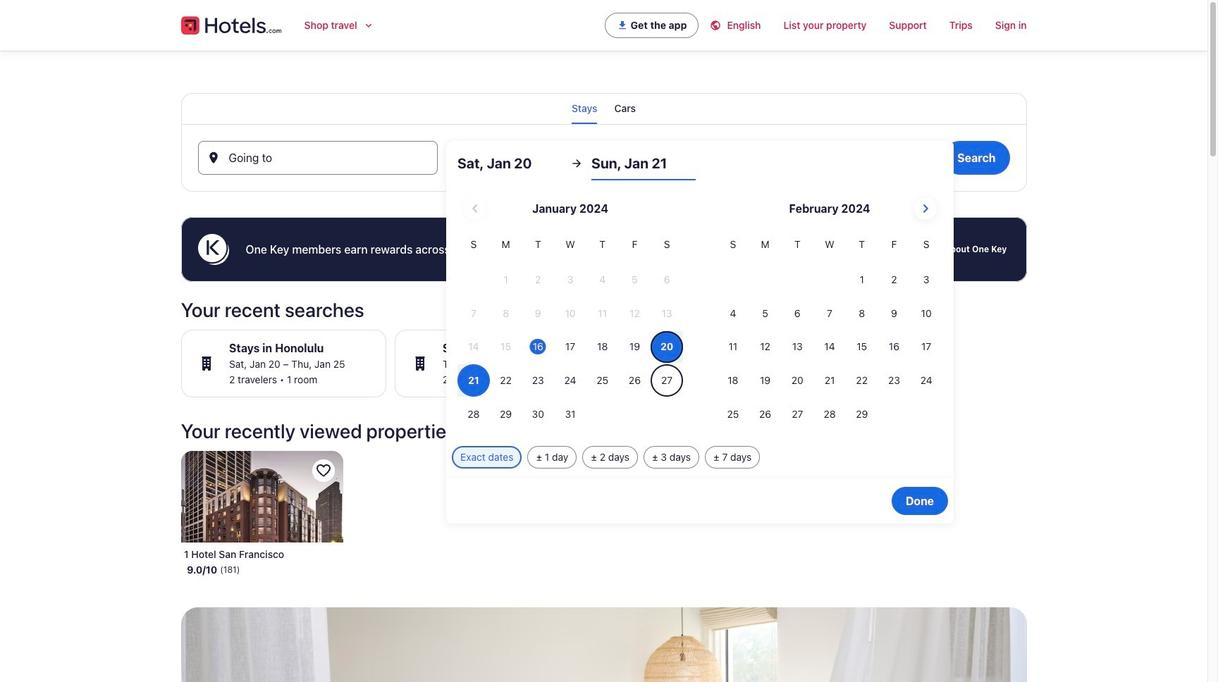 Task type: describe. For each thing, give the bounding box(es) containing it.
february 2024 element
[[717, 237, 943, 432]]

hotels logo image
[[181, 14, 282, 37]]

small image
[[710, 20, 727, 31]]

stays image
[[198, 355, 215, 372]]

next month image
[[917, 200, 934, 217]]

Save 1 Hotel San Francisco to a trip checkbox
[[312, 460, 335, 482]]

stays image
[[411, 355, 428, 372]]

directional image
[[571, 157, 583, 170]]



Task type: locate. For each thing, give the bounding box(es) containing it.
shop travel image
[[363, 20, 374, 31]]

tab list
[[181, 93, 1027, 124]]

download the app button image
[[617, 20, 628, 31]]

application
[[458, 192, 943, 432]]

today element
[[530, 340, 546, 355]]

main content
[[0, 51, 1208, 683]]

january 2024 element
[[458, 237, 683, 432]]

previous month image
[[467, 200, 483, 217]]

exterior image
[[181, 451, 343, 543]]



Task type: vqa. For each thing, say whether or not it's contained in the screenshot.
January 2024 element
yes



